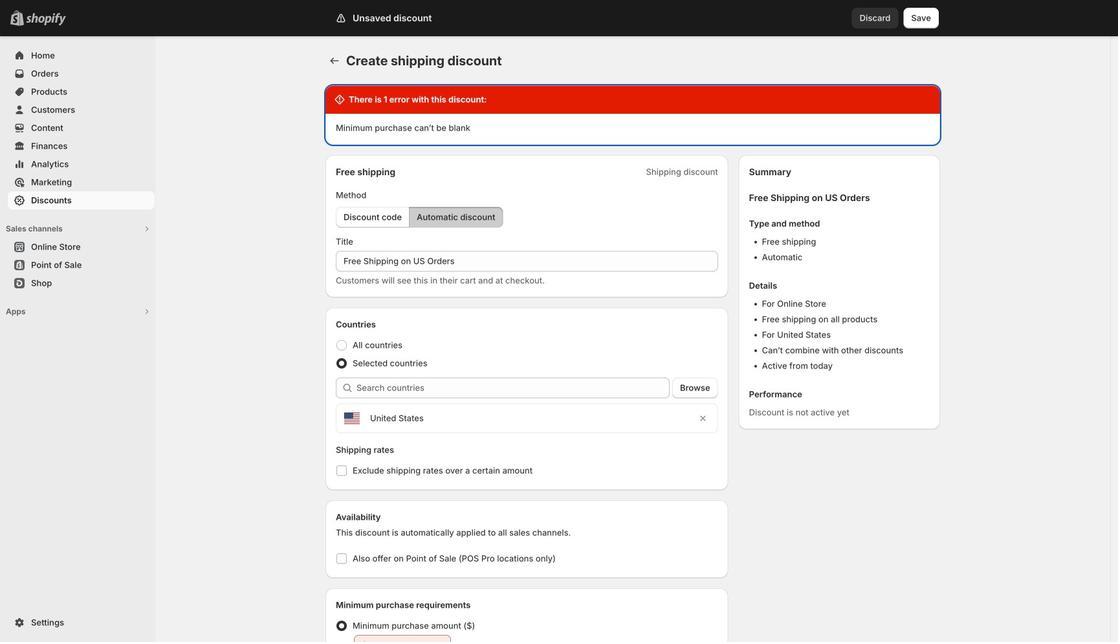 Task type: describe. For each thing, give the bounding box(es) containing it.
shopify image
[[26, 13, 66, 26]]

Search countries text field
[[357, 378, 670, 399]]



Task type: locate. For each thing, give the bounding box(es) containing it.
None text field
[[336, 251, 718, 272]]

0.00 text field
[[371, 636, 451, 643]]



Task type: vqa. For each thing, say whether or not it's contained in the screenshot.
Shopify image
yes



